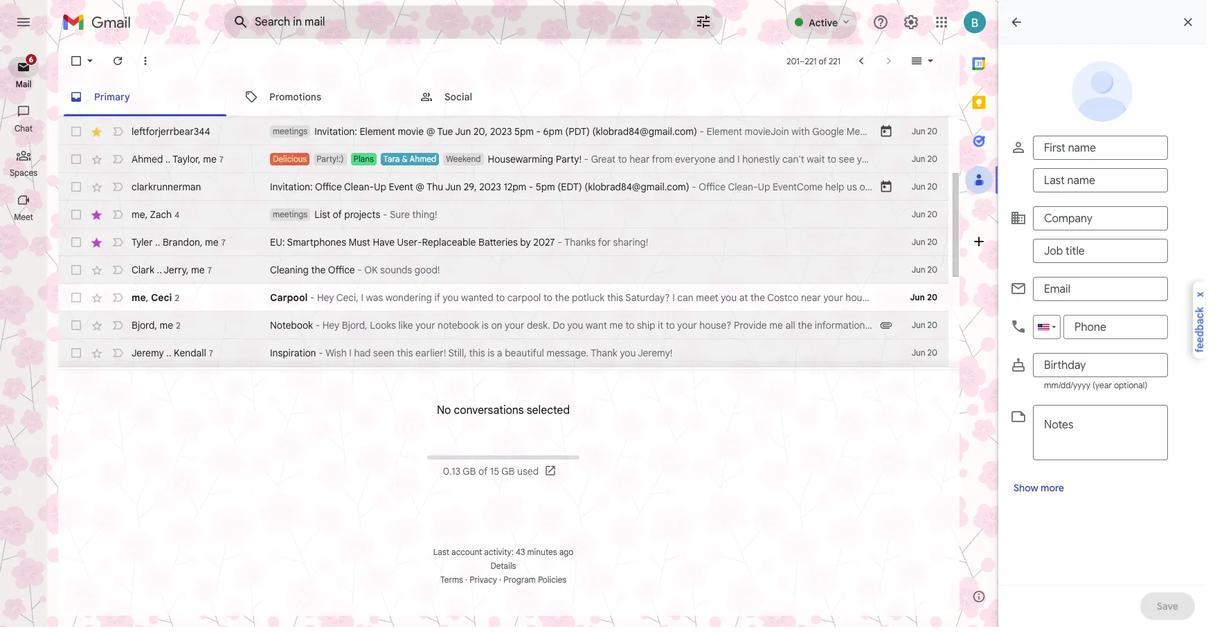 Task type: locate. For each thing, give the bounding box(es) containing it.
sharing!
[[613, 236, 649, 249]]

1 horizontal spatial of
[[479, 466, 488, 478]]

7 for brandon
[[221, 237, 226, 248]]

spaces heading
[[0, 168, 47, 179]]

ship
[[637, 319, 656, 332]]

1 · from the left
[[466, 575, 468, 585]]

hey left 'ceci,'
[[317, 292, 334, 304]]

0.13 gb of 15 gb used
[[443, 466, 539, 478]]

do
[[553, 319, 565, 332]]

2 row from the top
[[58, 118, 949, 145]]

to
[[496, 292, 505, 304], [544, 292, 553, 304], [626, 319, 635, 332], [666, 319, 675, 332]]

20 for eu: smartphones must have user-replaceable batteries by 2027 - thanks for sharing!
[[928, 237, 938, 247]]

meetings inside meetings invitation: element movie @ tue jun 20, 2023 5pm - 6pm (pdt) (klobrad84@gmail.com) -
[[273, 126, 308, 136]]

0 vertical spatial meetings
[[273, 126, 308, 136]]

2 on from the left
[[926, 319, 937, 332]]

row containing tyler
[[58, 229, 949, 256]]

that right does
[[1042, 292, 1060, 304]]

2 for me
[[176, 320, 181, 331]]

0 vertical spatial that
[[1042, 292, 1060, 304]]

1 horizontal spatial 221
[[829, 56, 841, 66]]

ahmed up clarkrunnerman
[[132, 153, 163, 165]]

on right found
[[926, 319, 937, 332]]

9 row from the top
[[58, 312, 983, 339]]

0 vertical spatial of
[[333, 209, 342, 221]]

promotions
[[269, 90, 321, 103]]

,
[[198, 153, 201, 165], [145, 208, 148, 221], [200, 236, 203, 248], [186, 264, 189, 276], [146, 291, 148, 304], [155, 319, 157, 331]]

on
[[491, 319, 503, 332], [926, 319, 937, 332]]

7 inside clark .. jerry , me 7
[[208, 265, 212, 275]]

notebook - hey bjord, looks like your notebook is on your desk. do you want me to ship it to your house? provide me all the information that is found on this page.
[[270, 319, 983, 332]]

invitation: up party!:)
[[315, 125, 357, 138]]

you right do
[[568, 319, 584, 332]]

jun
[[455, 125, 471, 138], [912, 126, 926, 136], [912, 154, 926, 164], [445, 181, 461, 193], [912, 182, 926, 192], [912, 209, 926, 220], [912, 237, 926, 247], [912, 265, 926, 275], [911, 292, 925, 303], [912, 320, 926, 330], [912, 348, 926, 358]]

2 up jeremy .. kendall 7
[[176, 320, 181, 331]]

row containing jeremy
[[58, 339, 949, 367]]

· down details
[[500, 575, 502, 585]]

0 horizontal spatial ·
[[466, 575, 468, 585]]

(klobrad84@gmail.com) up sharing!
[[585, 181, 690, 193]]

6 row from the top
[[58, 229, 949, 256]]

this right potluck
[[607, 292, 624, 304]]

.. right the tyler
[[155, 236, 160, 248]]

meetings up delicious
[[273, 126, 308, 136]]

0 vertical spatial 2
[[175, 293, 179, 303]]

10 row from the top
[[58, 339, 949, 367]]

me right brandon
[[205, 236, 219, 248]]

tue
[[437, 125, 453, 138]]

housewarming party! -
[[488, 153, 591, 166]]

221 left the newer icon
[[829, 56, 841, 66]]

.. for kendall
[[166, 347, 171, 359]]

meetings up eu:
[[273, 209, 308, 220]]

@
[[427, 125, 435, 138], [416, 181, 425, 193]]

1 vertical spatial meetings
[[273, 209, 308, 220]]

0 vertical spatial @
[[427, 125, 435, 138]]

can
[[678, 292, 694, 304], [912, 292, 928, 304]]

details link
[[491, 561, 516, 572]]

7 inside tyler .. brandon , me 7
[[221, 237, 226, 248]]

i left had
[[349, 347, 352, 360]]

promotions tab
[[233, 78, 408, 116]]

·
[[466, 575, 468, 585], [500, 575, 502, 585]]

2 inside bjord , me 2
[[176, 320, 181, 331]]

inspiration - wish i had seen this earlier! still, this is a beautiful message. thank you jeremy!
[[270, 347, 673, 360]]

, down "leftforjerrbear344"
[[198, 153, 201, 165]]

cleaning the office - ok sounds good!
[[270, 264, 440, 276]]

7
[[220, 154, 224, 165], [221, 237, 226, 248], [208, 265, 212, 275], [209, 348, 213, 359]]

2 for ceci
[[175, 293, 179, 303]]

me left the zach
[[132, 208, 145, 221]]

account
[[452, 547, 482, 558]]

12pm
[[504, 181, 527, 193]]

7 right jerry
[[208, 265, 212, 275]]

selected
[[527, 404, 570, 418]]

refresh image
[[111, 54, 125, 68]]

support image
[[873, 14, 890, 30]]

1 on from the left
[[491, 319, 503, 332]]

0 horizontal spatial invitation:
[[270, 181, 313, 193]]

can left go
[[912, 292, 928, 304]]

to right the it
[[666, 319, 675, 332]]

me , zach 4
[[132, 208, 180, 221]]

meet
[[696, 292, 719, 304]]

thanks
[[565, 236, 596, 249]]

replaceable
[[422, 236, 476, 249]]

go
[[931, 292, 942, 304]]

that down and
[[868, 319, 886, 332]]

wondering
[[386, 292, 432, 304]]

2023 right 20,
[[490, 125, 512, 138]]

7 right taylor
[[220, 154, 224, 165]]

jun 20 for notebook - hey bjord, looks like your notebook is on your desk. do you want me to ship it to your house? provide me all the information that is found on this page.
[[912, 320, 938, 330]]

calendar event image
[[880, 180, 894, 194]]

this right still,
[[469, 347, 485, 360]]

5pm up housewarming
[[515, 125, 534, 138]]

1 vertical spatial 2
[[176, 320, 181, 331]]

clark
[[132, 264, 154, 276]]

the left potluck
[[555, 292, 570, 304]]

1 horizontal spatial gb
[[502, 466, 515, 478]]

0 vertical spatial invitation:
[[315, 125, 357, 138]]

desk.
[[527, 319, 550, 332]]

20,
[[474, 125, 488, 138]]

2 gb from the left
[[502, 466, 515, 478]]

newer image
[[855, 54, 869, 68]]

1 horizontal spatial invitation:
[[315, 125, 357, 138]]

office up 'ceci,'
[[328, 264, 355, 276]]

1 vertical spatial that
[[868, 319, 886, 332]]

advanced search options image
[[690, 8, 718, 35]]

gb right 0.13
[[463, 466, 476, 478]]

1 horizontal spatial on
[[926, 319, 937, 332]]

tab list containing primary
[[58, 78, 960, 116]]

row
[[58, 90, 949, 118], [58, 118, 949, 145], [58, 145, 949, 173], [58, 173, 949, 201], [58, 201, 949, 229], [58, 229, 949, 256], [58, 256, 949, 284], [58, 284, 1125, 312], [58, 312, 983, 339], [58, 339, 949, 367], [58, 367, 949, 395]]

must
[[349, 236, 371, 249]]

7 right brandon
[[221, 237, 226, 248]]

gb right 15
[[502, 466, 515, 478]]

1 vertical spatial office
[[328, 264, 355, 276]]

2023 right 29,
[[480, 181, 501, 193]]

1 vertical spatial invitation:
[[270, 181, 313, 193]]

if
[[435, 292, 440, 304]]

you right thank
[[620, 347, 636, 360]]

mail
[[16, 79, 32, 89]]

minutes
[[527, 547, 557, 558]]

5 row from the top
[[58, 201, 949, 229]]

hey for hey ceci, i was wondering if you wanted to carpool to the potluck this saturday? i can meet you at the costco near your house, and we can go from there. how does that sound? - brad
[[317, 292, 334, 304]]

notebook
[[438, 319, 480, 332]]

2
[[175, 293, 179, 303], [176, 320, 181, 331]]

row containing clark
[[58, 256, 949, 284]]

invitation: down delicious
[[270, 181, 313, 193]]

0 vertical spatial hey
[[317, 292, 334, 304]]

jeremy
[[132, 347, 164, 359]]

jun 20 for eu: smartphones must have user-replaceable batteries by 2027 - thanks for sharing!
[[912, 237, 938, 247]]

program policies link
[[504, 575, 567, 585]]

search in mail image
[[229, 10, 254, 35]]

tara
[[384, 154, 400, 164]]

.. for jerry
[[157, 264, 162, 276]]

program
[[504, 575, 536, 585]]

saturday?
[[626, 292, 670, 304]]

gb
[[463, 466, 476, 478], [502, 466, 515, 478]]

office
[[315, 181, 342, 193], [328, 264, 355, 276]]

invitation:
[[315, 125, 357, 138], [270, 181, 313, 193]]

party!:)
[[317, 154, 344, 164]]

2 right ceci
[[175, 293, 179, 303]]

.. for taylor
[[165, 153, 170, 165]]

thank
[[591, 347, 618, 360]]

0 horizontal spatial on
[[491, 319, 503, 332]]

of
[[333, 209, 342, 221], [479, 466, 488, 478]]

221
[[805, 56, 817, 66], [829, 56, 841, 66]]

can left the meet
[[678, 292, 694, 304]]

1 vertical spatial 2023
[[480, 181, 501, 193]]

bjord , me 2
[[132, 319, 181, 331]]

office down party!:)
[[315, 181, 342, 193]]

.. left taylor
[[165, 153, 170, 165]]

you right if in the left of the page
[[443, 292, 459, 304]]

your right the like
[[416, 319, 435, 332]]

.. left jerry
[[157, 264, 162, 276]]

hey left bjord,
[[323, 319, 340, 332]]

at
[[740, 292, 748, 304]]

invitation: office clean-up event @ thu jun 29, 2023 12pm - 5pm (edt) (klobrad84@gmail.com) -
[[270, 181, 699, 193]]

i right saturday? on the top right of the page
[[673, 292, 675, 304]]

4 row from the top
[[58, 173, 949, 201]]

.. left kendall
[[166, 347, 171, 359]]

4
[[175, 210, 180, 220]]

you
[[443, 292, 459, 304], [721, 292, 737, 304], [568, 319, 584, 332], [620, 347, 636, 360]]

calendar event image
[[880, 125, 894, 139]]

inspiration
[[270, 347, 316, 360]]

1 horizontal spatial ahmed
[[410, 154, 437, 164]]

7 inside jeremy .. kendall 7
[[209, 348, 213, 359]]

meetings
[[273, 126, 308, 136], [273, 209, 308, 220]]

policies
[[538, 575, 567, 585]]

None checkbox
[[69, 54, 83, 68], [69, 152, 83, 166], [69, 180, 83, 194], [69, 208, 83, 222], [69, 236, 83, 249], [69, 263, 83, 277], [69, 319, 83, 333], [69, 346, 83, 360], [69, 54, 83, 68], [69, 152, 83, 166], [69, 180, 83, 194], [69, 208, 83, 222], [69, 236, 83, 249], [69, 263, 83, 277], [69, 319, 83, 333], [69, 346, 83, 360]]

main menu image
[[15, 14, 32, 30]]

me left all
[[770, 319, 783, 332]]

sound?
[[1062, 292, 1095, 304]]

meetings invitation: element movie @ tue jun 20, 2023 5pm - 6pm (pdt) (klobrad84@gmail.com) -
[[273, 125, 707, 138]]

1 vertical spatial 5pm
[[536, 181, 555, 193]]

carpool
[[270, 292, 308, 304]]

gmail image
[[62, 8, 138, 36]]

to right the carpool
[[544, 292, 553, 304]]

7 inside "ahmed .. taylor , me 7"
[[220, 154, 224, 165]]

· right terms
[[466, 575, 468, 585]]

sure
[[390, 209, 410, 221]]

3 row from the top
[[58, 145, 949, 173]]

me right taylor
[[203, 153, 217, 165]]

7 for taylor
[[220, 154, 224, 165]]

@ left thu
[[416, 181, 425, 193]]

your right near
[[824, 292, 844, 304]]

0 horizontal spatial gb
[[463, 466, 476, 478]]

, down brandon
[[186, 264, 189, 276]]

1 vertical spatial hey
[[323, 319, 340, 332]]

5pm left (edt)
[[536, 181, 555, 193]]

me
[[203, 153, 217, 165], [132, 208, 145, 221], [205, 236, 219, 248], [191, 264, 205, 276], [132, 291, 146, 304], [160, 319, 173, 331], [610, 319, 623, 332], [770, 319, 783, 332]]

0 horizontal spatial can
[[678, 292, 694, 304]]

8 row from the top
[[58, 284, 1125, 312]]

1 horizontal spatial ·
[[500, 575, 502, 585]]

7 for jerry
[[208, 265, 212, 275]]

on up a
[[491, 319, 503, 332]]

good!
[[415, 264, 440, 276]]

up
[[374, 181, 387, 193]]

meetings inside meetings list of projects - sure thing!
[[273, 209, 308, 220]]

Search in mail search field
[[224, 6, 723, 39]]

navigation
[[0, 44, 48, 628]]

me right jerry
[[191, 264, 205, 276]]

1 meetings from the top
[[273, 126, 308, 136]]

(klobrad84@gmail.com) right (pdt)
[[593, 125, 698, 138]]

meet
[[14, 212, 33, 222]]

tab list inside no conversations selected main content
[[58, 78, 960, 116]]

2 meetings from the top
[[273, 209, 308, 220]]

found
[[898, 319, 923, 332]]

0 horizontal spatial 5pm
[[515, 125, 534, 138]]

(klobrad84@gmail.com)
[[593, 125, 698, 138], [585, 181, 690, 193]]

0 vertical spatial 2023
[[490, 125, 512, 138]]

7 row from the top
[[58, 256, 949, 284]]

0 horizontal spatial of
[[333, 209, 342, 221]]

29,
[[464, 181, 477, 193]]

tab list
[[960, 44, 999, 578], [58, 78, 960, 116]]

ahmed right the &
[[410, 154, 437, 164]]

1 vertical spatial @
[[416, 181, 425, 193]]

1 horizontal spatial i
[[361, 292, 364, 304]]

smartphones
[[287, 236, 346, 249]]

eu: smartphones must have user-replaceable batteries by 2027 - thanks for sharing!
[[270, 236, 649, 249]]

sounds
[[380, 264, 412, 276]]

7 right kendall
[[209, 348, 213, 359]]

primary
[[94, 90, 130, 103]]

your
[[824, 292, 844, 304], [416, 319, 435, 332], [505, 319, 525, 332], [678, 319, 697, 332]]

i left was at the left of the page
[[361, 292, 364, 304]]

None checkbox
[[69, 125, 83, 139], [69, 291, 83, 305], [69, 125, 83, 139], [69, 291, 83, 305]]

ago
[[560, 547, 574, 558]]

0.13
[[443, 466, 461, 478]]

2 inside the me , ceci 2
[[175, 293, 179, 303]]

of left 15
[[479, 466, 488, 478]]

leftforjerrbear344
[[132, 125, 210, 138]]

.. for brandon
[[155, 236, 160, 248]]

movie
[[398, 125, 424, 138]]

@ left tue
[[427, 125, 435, 138]]

1 horizontal spatial can
[[912, 292, 928, 304]]

1 vertical spatial of
[[479, 466, 488, 478]]

20
[[928, 126, 938, 136], [928, 154, 938, 164], [928, 182, 938, 192], [928, 209, 938, 220], [928, 237, 938, 247], [928, 265, 938, 275], [928, 292, 938, 303], [928, 320, 938, 330], [928, 348, 938, 358]]

2 can from the left
[[912, 292, 928, 304]]

, left the zach
[[145, 208, 148, 221]]

1 horizontal spatial @
[[427, 125, 435, 138]]

-
[[537, 125, 541, 138], [700, 125, 704, 138], [584, 153, 589, 166], [529, 181, 534, 193], [692, 181, 697, 193], [383, 209, 388, 221], [558, 236, 562, 249], [358, 264, 362, 276], [310, 292, 315, 304], [1097, 292, 1102, 304], [316, 319, 320, 332], [319, 347, 323, 360]]

221 right '201'
[[805, 56, 817, 66]]

notebook
[[270, 319, 313, 332]]

no
[[437, 404, 451, 418]]

of right list
[[333, 209, 342, 221]]

beautiful
[[505, 347, 544, 360]]

0 horizontal spatial 221
[[805, 56, 817, 66]]



Task type: describe. For each thing, give the bounding box(es) containing it.
1 can from the left
[[678, 292, 694, 304]]

11 row from the top
[[58, 367, 949, 395]]

does
[[1018, 292, 1040, 304]]

clean-
[[344, 181, 374, 193]]

chat
[[15, 123, 33, 134]]

2 221 from the left
[[829, 56, 841, 66]]

to left ship
[[626, 319, 635, 332]]

1 gb from the left
[[463, 466, 476, 478]]

page.
[[958, 319, 983, 332]]

1 row from the top
[[58, 90, 949, 118]]

bjord,
[[342, 319, 368, 332]]

cleaning
[[270, 264, 309, 276]]

ahmed .. taylor , me 7
[[132, 153, 224, 165]]

element
[[360, 125, 395, 138]]

earlier!
[[416, 347, 446, 360]]

is right the notebook
[[482, 319, 489, 332]]

kendall
[[174, 347, 206, 359]]

thing!
[[413, 209, 438, 221]]

0 horizontal spatial i
[[349, 347, 352, 360]]

201 – 221
[[787, 56, 817, 66]]

tara & ahmed
[[384, 154, 437, 164]]

follow link to manage storage image
[[545, 465, 559, 479]]

your left desk.
[[505, 319, 525, 332]]

chat heading
[[0, 123, 47, 134]]

me right want
[[610, 319, 623, 332]]

0 horizontal spatial that
[[868, 319, 886, 332]]

this left page.
[[939, 319, 956, 332]]

projects
[[345, 209, 381, 221]]

6pm
[[544, 125, 563, 138]]

row containing clarkrunnerman
[[58, 173, 949, 201]]

0 vertical spatial office
[[315, 181, 342, 193]]

row containing leftforjerrbear344
[[58, 118, 949, 145]]

bjord
[[132, 319, 155, 331]]

used
[[518, 466, 539, 478]]

want
[[586, 319, 607, 332]]

the right all
[[798, 319, 813, 332]]

conversations
[[454, 404, 524, 418]]

batteries
[[479, 236, 518, 249]]

the right at at the top right
[[751, 292, 766, 304]]

how
[[996, 292, 1015, 304]]

me , ceci 2
[[132, 291, 179, 304]]

20 for cleaning the office - ok sounds good!
[[928, 265, 938, 275]]

potluck
[[572, 292, 605, 304]]

0 vertical spatial (klobrad84@gmail.com)
[[593, 125, 698, 138]]

carpool
[[508, 292, 541, 304]]

activity:
[[484, 547, 514, 558]]

&
[[402, 154, 408, 164]]

20 for notebook - hey bjord, looks like your notebook is on your desk. do you want me to ship it to your house? provide me all the information that is found on this page.
[[928, 320, 938, 330]]

you left at at the top right
[[721, 292, 737, 304]]

me left ceci
[[132, 291, 146, 304]]

, down the me , ceci 2
[[155, 319, 157, 331]]

housewarming
[[488, 153, 554, 166]]

meet heading
[[0, 212, 47, 223]]

seen
[[373, 347, 395, 360]]

–
[[800, 56, 805, 66]]

near
[[801, 292, 822, 304]]

jun 20 for invitation: office clean-up event @ thu jun 29, 2023 12pm - 5pm (edt) (klobrad84@gmail.com) -
[[912, 182, 938, 192]]

clarkrunnerman
[[132, 181, 201, 193]]

toggle split pane mode image
[[910, 54, 924, 68]]

is left a
[[488, 347, 495, 360]]

tyler .. brandon , me 7
[[132, 236, 226, 248]]

mail heading
[[0, 79, 47, 90]]

ok
[[365, 264, 378, 276]]

settings image
[[903, 14, 920, 30]]

social tab
[[409, 78, 583, 116]]

row containing bjord
[[58, 312, 983, 339]]

20 for inspiration - wish i had seen this earlier! still, this is a beautiful message. thank you jeremy!
[[928, 348, 938, 358]]

to right wanted
[[496, 292, 505, 304]]

plans
[[354, 154, 374, 164]]

is left found
[[888, 319, 895, 332]]

Search in mail text field
[[255, 15, 657, 29]]

all
[[786, 319, 796, 332]]

of for projects
[[333, 209, 342, 221]]

1 horizontal spatial 5pm
[[536, 181, 555, 193]]

0 vertical spatial 5pm
[[515, 125, 534, 138]]

hey for hey bjord, looks like your notebook is on your desk. do you want me to ship it to your house? provide me all the information that is found on this page.
[[323, 319, 340, 332]]

1 vertical spatial (klobrad84@gmail.com)
[[585, 181, 690, 193]]

(pdt)
[[565, 125, 590, 138]]

there.
[[968, 292, 994, 304]]

carpool - hey ceci, i was wondering if you wanted to carpool to the potluck this saturday? i can meet you at the costco near your house, and we can go from there. how does that sound? - brad
[[270, 292, 1125, 304]]

20 for invitation: office clean-up event @ thu jun 29, 2023 12pm - 5pm (edt) (klobrad84@gmail.com) -
[[928, 182, 938, 192]]

brandon
[[163, 236, 200, 248]]

your right the it
[[678, 319, 697, 332]]

the down the smartphones
[[311, 264, 326, 276]]

(edt)
[[558, 181, 582, 193]]

20 for carpool - hey ceci, i was wondering if you wanted to carpool to the potluck this saturday? i can meet you at the costco near your house, and we can go from there. how does that sound? - brad
[[928, 292, 938, 303]]

zach
[[150, 208, 172, 221]]

still,
[[449, 347, 467, 360]]

costco
[[768, 292, 799, 304]]

and
[[878, 292, 895, 304]]

eu:
[[270, 236, 285, 249]]

details
[[491, 561, 516, 572]]

thu
[[427, 181, 443, 193]]

1 221 from the left
[[805, 56, 817, 66]]

2 horizontal spatial i
[[673, 292, 675, 304]]

no conversations selected main content
[[58, 0, 1125, 617]]

jun 20 for inspiration - wish i had seen this earlier! still, this is a beautiful message. thank you jeremy!
[[912, 348, 938, 358]]

terms
[[441, 575, 463, 585]]

like
[[399, 319, 413, 332]]

message.
[[547, 347, 589, 360]]

0 horizontal spatial ahmed
[[132, 153, 163, 165]]

more image
[[139, 54, 152, 68]]

no conversations selected
[[437, 404, 570, 418]]

list
[[315, 209, 330, 221]]

has attachment image
[[880, 319, 894, 333]]

it
[[658, 319, 664, 332]]

this right seen
[[397, 347, 413, 360]]

ceci,
[[337, 292, 359, 304]]

2 · from the left
[[500, 575, 502, 585]]

side panel section
[[960, 44, 999, 617]]

primary tab
[[58, 78, 232, 116]]

last account activity: 43 minutes ago details terms · privacy · program policies
[[433, 547, 574, 585]]

was
[[366, 292, 383, 304]]

navigation containing mail
[[0, 44, 48, 628]]

me right bjord
[[160, 319, 173, 331]]

provide
[[734, 319, 767, 332]]

privacy
[[470, 575, 497, 585]]

house,
[[846, 292, 875, 304]]

0 horizontal spatial @
[[416, 181, 425, 193]]

jeremy!
[[638, 347, 673, 360]]

2027
[[534, 236, 555, 249]]

for
[[598, 236, 611, 249]]

delicious
[[273, 154, 307, 164]]

jun 20 for cleaning the office - ok sounds good!
[[912, 265, 938, 275]]

weekend
[[446, 154, 481, 164]]

1 horizontal spatial that
[[1042, 292, 1060, 304]]

meetings for list
[[273, 209, 308, 220]]

wanted
[[461, 292, 494, 304]]

15
[[490, 466, 499, 478]]

jun 20 for carpool - hey ceci, i was wondering if you wanted to carpool to the potluck this saturday? i can meet you at the costco near your house, and we can go from there. how does that sound? - brad
[[911, 292, 938, 303]]

privacy link
[[470, 575, 497, 585]]

, up clark .. jerry , me 7
[[200, 236, 203, 248]]

user-
[[397, 236, 422, 249]]

meetings for invitation:
[[273, 126, 308, 136]]

row containing ahmed
[[58, 145, 949, 173]]

, left ceci
[[146, 291, 148, 304]]

spaces
[[10, 168, 37, 178]]

event
[[389, 181, 413, 193]]

meetings list of projects - sure thing!
[[273, 209, 438, 221]]

of for 15
[[479, 466, 488, 478]]

ceci
[[151, 291, 172, 304]]



Task type: vqa. For each thing, say whether or not it's contained in the screenshot.
"time"
no



